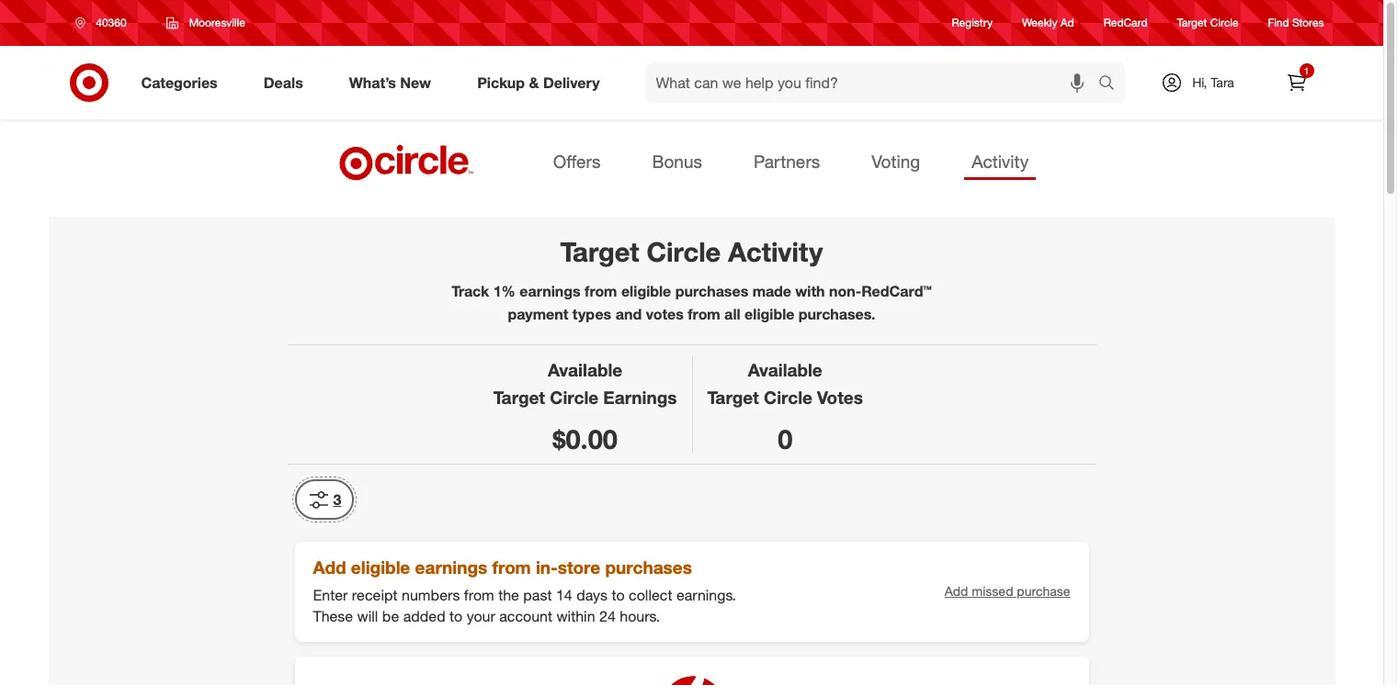Task type: locate. For each thing, give the bounding box(es) containing it.
track 1% earnings from eligible purchases made with non-redcard™ payment types and votes from all eligible purchases.
[[452, 282, 932, 324]]

earnings inside track 1% earnings from eligible purchases made with non-redcard™ payment types and votes from all eligible purchases.
[[520, 282, 581, 301]]

offers
[[553, 151, 601, 172]]

1 horizontal spatial available
[[748, 360, 823, 381]]

activity
[[972, 151, 1029, 172], [728, 236, 823, 269]]

earnings up payment at the left
[[520, 282, 581, 301]]

circle up 0
[[764, 387, 813, 408]]

registry link
[[952, 15, 993, 31]]

will
[[357, 608, 378, 626]]

1 horizontal spatial activity
[[972, 151, 1029, 172]]

purchases inside add eligible earnings from in-store purchases enter receipt numbers from the past 14 days to collect earnings. these will be added to your account within 24 hours.
[[605, 557, 692, 578]]

redcard
[[1104, 16, 1148, 30]]

available down the types
[[548, 360, 623, 381]]

circle inside available target circle earnings
[[550, 387, 599, 408]]

what's new link
[[334, 63, 454, 103]]

1 horizontal spatial add
[[945, 584, 969, 600]]

available inside available target circle votes
[[748, 360, 823, 381]]

target circle
[[1177, 16, 1239, 30]]

enter
[[313, 587, 348, 605]]

ad
[[1061, 16, 1075, 30]]

activity link
[[965, 145, 1037, 180]]

0 vertical spatial activity
[[972, 151, 1029, 172]]

2 vertical spatial eligible
[[351, 557, 410, 578]]

0 vertical spatial purchases
[[676, 282, 749, 301]]

1 vertical spatial activity
[[728, 236, 823, 269]]

target inside available target circle earnings
[[494, 387, 545, 408]]

to
[[612, 587, 625, 605], [450, 608, 463, 626]]

0 horizontal spatial available
[[548, 360, 623, 381]]

earnings inside add eligible earnings from in-store purchases enter receipt numbers from the past 14 days to collect earnings. these will be added to your account within 24 hours.
[[415, 557, 488, 578]]

missed
[[972, 584, 1014, 600]]

0 horizontal spatial eligible
[[351, 557, 410, 578]]

target circle activity
[[561, 236, 823, 269]]

hours.
[[620, 608, 660, 626]]

eligible
[[622, 282, 671, 301], [745, 305, 795, 324], [351, 557, 410, 578]]

1 vertical spatial eligible
[[745, 305, 795, 324]]

pickup & delivery link
[[462, 63, 623, 103]]

categories
[[141, 73, 218, 92]]

votes
[[646, 305, 684, 324]]

target circle logo image
[[336, 144, 476, 182]]

earnings up "numbers"
[[415, 557, 488, 578]]

target down payment at the left
[[494, 387, 545, 408]]

mooresville button
[[154, 6, 264, 40]]

0 vertical spatial to
[[612, 587, 625, 605]]

mooresville
[[189, 16, 245, 29]]

0 horizontal spatial activity
[[728, 236, 823, 269]]

from up the
[[492, 557, 531, 578]]

1 vertical spatial purchases
[[605, 557, 692, 578]]

target down all
[[708, 387, 759, 408]]

0 vertical spatial eligible
[[622, 282, 671, 301]]

0 vertical spatial add
[[313, 557, 346, 578]]

categories link
[[126, 63, 241, 103]]

to up 24
[[612, 587, 625, 605]]

24
[[600, 608, 616, 626]]

1 vertical spatial earnings
[[415, 557, 488, 578]]

purchases up collect
[[605, 557, 692, 578]]

votes
[[818, 387, 863, 408]]

3
[[333, 491, 342, 509]]

and
[[616, 305, 642, 324]]

circle up $0.00 on the left of the page
[[550, 387, 599, 408]]

1 horizontal spatial earnings
[[520, 282, 581, 301]]

target
[[1177, 16, 1208, 30], [561, 236, 640, 269], [494, 387, 545, 408], [708, 387, 759, 408]]

purchase
[[1017, 584, 1071, 600]]

add inside add eligible earnings from in-store purchases enter receipt numbers from the past 14 days to collect earnings. these will be added to your account within 24 hours.
[[313, 557, 346, 578]]

circle
[[1211, 16, 1239, 30], [647, 236, 721, 269], [550, 387, 599, 408], [764, 387, 813, 408]]

payment
[[508, 305, 569, 324]]

eligible down made
[[745, 305, 795, 324]]

1 horizontal spatial eligible
[[622, 282, 671, 301]]

what's new
[[349, 73, 431, 92]]

delivery
[[543, 73, 600, 92]]

deals
[[264, 73, 303, 92]]

40360 button
[[63, 6, 147, 40]]

circle left find
[[1211, 16, 1239, 30]]

registry
[[952, 16, 993, 30]]

made
[[753, 282, 792, 301]]

3 button
[[295, 480, 354, 520]]

eligible up and
[[622, 282, 671, 301]]

receipt
[[352, 587, 398, 605]]

1 vertical spatial add
[[945, 584, 969, 600]]

the
[[499, 587, 519, 605]]

available up votes
[[748, 360, 823, 381]]

purchases inside track 1% earnings from eligible purchases made with non-redcard™ payment types and votes from all eligible purchases.
[[676, 282, 749, 301]]

add up enter
[[313, 557, 346, 578]]

your
[[467, 608, 495, 626]]

these
[[313, 608, 353, 626]]

available
[[548, 360, 623, 381], [748, 360, 823, 381]]

partners link
[[747, 145, 828, 180]]

pickup
[[477, 73, 525, 92]]

bonus link
[[645, 145, 710, 180]]

find stores
[[1269, 16, 1325, 30]]

purchases up all
[[676, 282, 749, 301]]

purchases.
[[799, 305, 876, 324]]

add
[[313, 557, 346, 578], [945, 584, 969, 600]]

weekly ad link
[[1023, 15, 1075, 31]]

14
[[556, 587, 573, 605]]

added
[[403, 608, 446, 626]]

from
[[585, 282, 617, 301], [688, 305, 721, 324], [492, 557, 531, 578], [464, 587, 494, 605]]

earnings for eligible
[[415, 557, 488, 578]]

all
[[725, 305, 741, 324]]

find
[[1269, 16, 1290, 30]]

earnings
[[520, 282, 581, 301], [415, 557, 488, 578]]

0 vertical spatial earnings
[[520, 282, 581, 301]]

0 horizontal spatial to
[[450, 608, 463, 626]]

voting
[[872, 151, 921, 172]]

deals link
[[248, 63, 326, 103]]

1 vertical spatial to
[[450, 608, 463, 626]]

partners
[[754, 151, 820, 172]]

redcard™
[[862, 282, 932, 301]]

0 horizontal spatial earnings
[[415, 557, 488, 578]]

0 horizontal spatial add
[[313, 557, 346, 578]]

circle inside available target circle votes
[[764, 387, 813, 408]]

add for eligible
[[313, 557, 346, 578]]

&
[[529, 73, 539, 92]]

to left your
[[450, 608, 463, 626]]

1 available from the left
[[548, 360, 623, 381]]

purchases
[[676, 282, 749, 301], [605, 557, 692, 578]]

2 available from the left
[[748, 360, 823, 381]]

eligible up receipt
[[351, 557, 410, 578]]

add left missed
[[945, 584, 969, 600]]

available inside available target circle earnings
[[548, 360, 623, 381]]

past
[[524, 587, 552, 605]]



Task type: describe. For each thing, give the bounding box(es) containing it.
eligible inside add eligible earnings from in-store purchases enter receipt numbers from the past 14 days to collect earnings. these will be added to your account within 24 hours.
[[351, 557, 410, 578]]

redcard link
[[1104, 15, 1148, 31]]

0
[[778, 423, 793, 456]]

new
[[400, 73, 431, 92]]

store
[[558, 557, 601, 578]]

track
[[452, 282, 489, 301]]

hi,
[[1193, 74, 1208, 90]]

1 horizontal spatial to
[[612, 587, 625, 605]]

target up hi,
[[1177, 16, 1208, 30]]

earnings for 1%
[[520, 282, 581, 301]]

from up the types
[[585, 282, 617, 301]]

weekly ad
[[1023, 16, 1075, 30]]

what's
[[349, 73, 396, 92]]

voting link
[[865, 145, 928, 180]]

add missed purchase link
[[945, 583, 1071, 602]]

available for 0
[[748, 360, 823, 381]]

search button
[[1090, 63, 1134, 107]]

pickup & delivery
[[477, 73, 600, 92]]

search
[[1090, 75, 1134, 93]]

account
[[500, 608, 553, 626]]

available for $0.00
[[548, 360, 623, 381]]

collect
[[629, 587, 673, 605]]

bonus
[[652, 151, 702, 172]]

add for missed
[[945, 584, 969, 600]]

in-
[[536, 557, 558, 578]]

hi, tara
[[1193, 74, 1235, 90]]

40360
[[96, 16, 127, 29]]

earnings.
[[677, 587, 737, 605]]

add eligible earnings from in-store purchases enter receipt numbers from the past 14 days to collect earnings. these will be added to your account within 24 hours.
[[313, 557, 737, 626]]

circle up track 1% earnings from eligible purchases made with non-redcard™ payment types and votes from all eligible purchases.
[[647, 236, 721, 269]]

2 horizontal spatial eligible
[[745, 305, 795, 324]]

with
[[796, 282, 825, 301]]

target inside available target circle votes
[[708, 387, 759, 408]]

within
[[557, 608, 595, 626]]

offers link
[[546, 145, 608, 180]]

weekly
[[1023, 16, 1058, 30]]

1 link
[[1277, 63, 1317, 103]]

What can we help you find? suggestions appear below search field
[[645, 63, 1103, 103]]

add missed purchase
[[945, 584, 1071, 600]]

numbers
[[402, 587, 460, 605]]

1
[[1305, 65, 1310, 76]]

target circle link
[[1177, 15, 1239, 31]]

non-
[[829, 282, 862, 301]]

from up your
[[464, 587, 494, 605]]

types
[[573, 305, 612, 324]]

$0.00
[[553, 423, 618, 456]]

from left all
[[688, 305, 721, 324]]

available target circle votes
[[708, 360, 863, 408]]

tara
[[1211, 74, 1235, 90]]

available target circle earnings
[[494, 360, 677, 408]]

stores
[[1293, 16, 1325, 30]]

be
[[382, 608, 399, 626]]

1%
[[493, 282, 516, 301]]

days
[[577, 587, 608, 605]]

find stores link
[[1269, 15, 1325, 31]]

target up the types
[[561, 236, 640, 269]]

earnings
[[603, 387, 677, 408]]



Task type: vqa. For each thing, say whether or not it's contained in the screenshot.
will
yes



